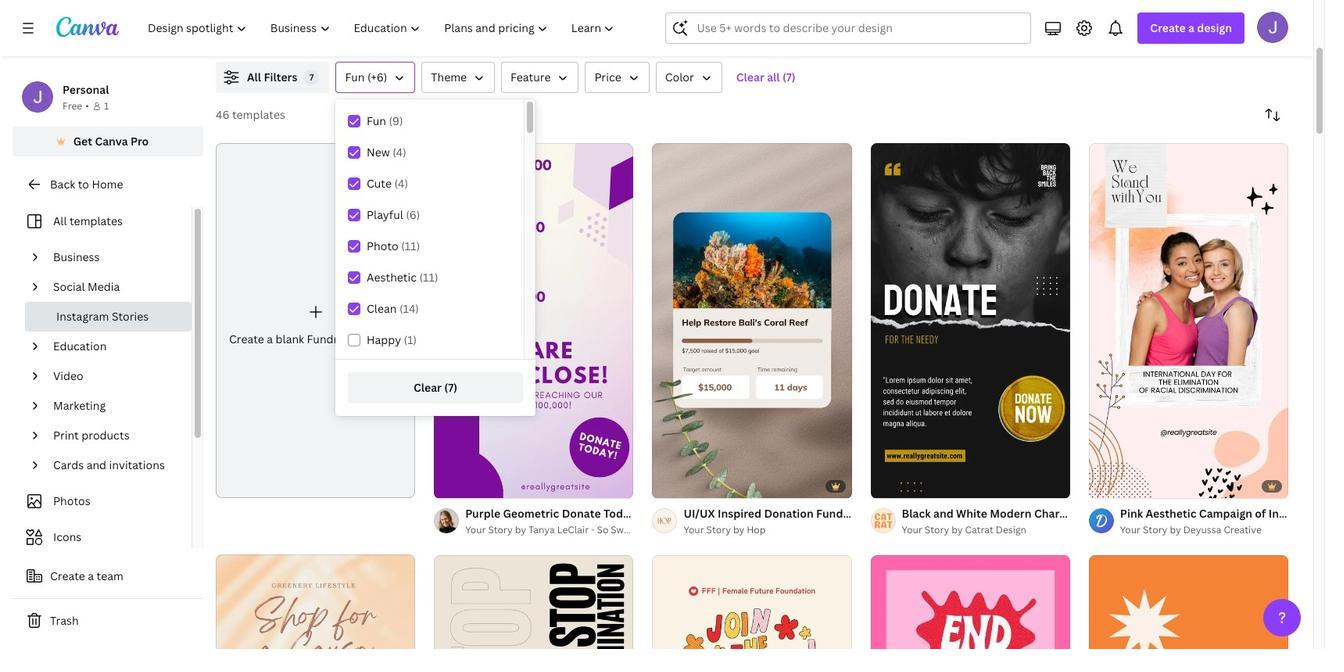Task type: describe. For each thing, give the bounding box(es) containing it.
clear all (7)
[[737, 70, 796, 84]]

ui/ux inspired donation fundraising instagram story image
[[653, 143, 852, 498]]

4 by from the left
[[1170, 523, 1182, 536]]

all templates link
[[22, 206, 182, 236]]

instagram inside the black and white modern charity poster instagram story your story by catrat design
[[1114, 506, 1167, 521]]

trash
[[50, 613, 79, 628]]

happy (1)
[[367, 332, 417, 347]]

trash link
[[13, 605, 203, 637]]

modern
[[990, 506, 1032, 521]]

aesthetic
[[367, 270, 417, 285]]

price button
[[585, 62, 650, 93]]

pink red white cute illustrative fundraising / donation opportunities instagram story image
[[871, 555, 1071, 649]]

(9)
[[389, 113, 403, 128]]

(4) for cute (4)
[[395, 176, 408, 191]]

invitations
[[109, 458, 165, 472]]

your story by deyussa creative link
[[1121, 522, 1289, 538]]

4 your from the left
[[1121, 523, 1141, 536]]

create a team button
[[13, 561, 203, 592]]

leclair
[[557, 523, 589, 536]]

photo
[[367, 239, 399, 253]]

1 by from the left
[[515, 523, 526, 536]]

business link
[[47, 242, 182, 272]]

1
[[104, 99, 109, 113]]

create a blank fundraising instagram story
[[229, 331, 455, 346]]

instagram up education
[[56, 309, 109, 324]]

color button
[[656, 62, 723, 93]]

social
[[53, 279, 85, 294]]

feature
[[511, 70, 551, 84]]

clear for clear all (7)
[[737, 70, 765, 84]]

poster
[[1077, 506, 1111, 521]]

orange colorful shapes and scribbles medical needs fundraising instagram story image
[[1089, 555, 1289, 649]]

filters
[[264, 70, 298, 84]]

(14)
[[400, 301, 419, 316]]

theme button
[[422, 62, 495, 93]]

(4) for new (4)
[[393, 145, 406, 160]]

instagram inside 'element'
[[371, 331, 424, 346]]

happy
[[367, 332, 401, 347]]

create a design button
[[1138, 13, 1245, 44]]

and for black
[[934, 506, 954, 521]]

marketing
[[53, 398, 106, 413]]

all templates
[[53, 214, 123, 228]]

education link
[[47, 332, 182, 361]]

story down "ui/ux"
[[707, 523, 731, 536]]

fundraising for blank
[[307, 331, 368, 346]]

Sort by button
[[1258, 99, 1289, 131]]

ui/ux inspired donation fundraising instagram story link
[[684, 505, 966, 522]]

templates for all templates
[[70, 214, 123, 228]]

(11) for photo (11)
[[401, 239, 420, 253]]

icons link
[[22, 522, 182, 552]]

your story by tanya leclair - so swell studio link
[[465, 522, 667, 538]]

social media
[[53, 279, 120, 294]]

cute
[[367, 176, 392, 191]]

inspired
[[718, 506, 762, 521]]

white
[[957, 506, 988, 521]]

business
[[53, 249, 100, 264]]

1 your from the left
[[465, 523, 486, 536]]

back to home
[[50, 177, 123, 192]]

aesthetic (11)
[[367, 270, 438, 285]]

feature button
[[501, 62, 579, 93]]

ui/ux inspired donation fundraising instagram story your story by hop
[[684, 506, 966, 536]]

clear (7)
[[414, 380, 458, 395]]

ivory yellow pink cute illustrative fundraising / donation opportunities instagram story image
[[653, 555, 852, 649]]

clear for clear (7)
[[414, 380, 442, 395]]

clear (7) button
[[348, 372, 523, 404]]

black and white modern charity poster instagram story image
[[871, 143, 1071, 498]]

(+6)
[[368, 70, 387, 84]]

-
[[591, 523, 595, 536]]

story up "catrat" at the right
[[937, 506, 966, 521]]

your inside ui/ux inspired donation fundraising instagram story your story by hop
[[684, 523, 704, 536]]

jacob simon image
[[1258, 12, 1289, 43]]

playful
[[367, 207, 403, 222]]

so
[[597, 523, 609, 536]]

7
[[309, 71, 314, 83]]

fun (+6)
[[345, 70, 387, 84]]

tanya
[[529, 523, 555, 536]]

•
[[85, 99, 89, 113]]

to
[[78, 177, 89, 192]]

print products link
[[47, 421, 182, 450]]

black and white modern charity poster instagram story link
[[902, 505, 1199, 522]]

instagram stories
[[56, 309, 149, 324]]

all
[[767, 70, 780, 84]]

beige illustrated stop discrimination campaign instagram story image
[[434, 555, 634, 649]]

story left tanya
[[488, 523, 513, 536]]

print
[[53, 428, 79, 443]]

color
[[665, 70, 694, 84]]

pink aesthetic campaign of international day for the elimination of racial discrimination instagram story image
[[1089, 143, 1289, 498]]

cute (4)
[[367, 176, 408, 191]]

clear all (7) button
[[729, 62, 804, 93]]

create a blank fundraising instagram story element
[[216, 143, 455, 498]]

templates for 46 templates
[[232, 107, 285, 122]]

black and white modern charity poster instagram story your story by catrat design
[[902, 506, 1199, 536]]

your inside the black and white modern charity poster instagram story your story by catrat design
[[902, 523, 923, 536]]

free •
[[63, 99, 89, 113]]

create a blank fundraising instagram story link
[[216, 143, 455, 498]]

design
[[996, 523, 1027, 536]]

story inside 'element'
[[426, 331, 455, 346]]

design
[[1198, 20, 1233, 35]]

by inside ui/ux inspired donation fundraising instagram story your story by hop
[[734, 523, 745, 536]]



Task type: locate. For each thing, give the bounding box(es) containing it.
photos
[[53, 494, 91, 508]]

2 horizontal spatial create
[[1151, 20, 1186, 35]]

1 vertical spatial fundraising
[[817, 506, 879, 521]]

purple geometric donate today fundraising goal instagram story image
[[434, 143, 634, 498]]

create for create a design
[[1151, 20, 1186, 35]]

create inside dropdown button
[[1151, 20, 1186, 35]]

(11)
[[401, 239, 420, 253], [420, 270, 438, 285]]

a for blank
[[267, 331, 273, 346]]

video link
[[47, 361, 182, 391]]

1 vertical spatial create
[[229, 331, 264, 346]]

by left the deyussa
[[1170, 523, 1182, 536]]

(11) right aesthetic
[[420, 270, 438, 285]]

1 horizontal spatial fun
[[367, 113, 386, 128]]

0 horizontal spatial fun
[[345, 70, 365, 84]]

a for design
[[1189, 20, 1195, 35]]

create for create a blank fundraising instagram story
[[229, 331, 264, 346]]

fundraising
[[307, 331, 368, 346], [817, 506, 879, 521]]

fundraising inside ui/ux inspired donation fundraising instagram story your story by hop
[[817, 506, 879, 521]]

1 vertical spatial (4)
[[395, 176, 408, 191]]

1 vertical spatial (7)
[[444, 380, 458, 395]]

home
[[92, 177, 123, 192]]

0 vertical spatial and
[[87, 458, 106, 472]]

1 horizontal spatial and
[[934, 506, 954, 521]]

clear down (1)
[[414, 380, 442, 395]]

and right cards
[[87, 458, 106, 472]]

0 horizontal spatial all
[[53, 214, 67, 228]]

cards and invitations
[[53, 458, 165, 472]]

all left filters
[[247, 70, 261, 84]]

fundraising instagram stories templates image
[[955, 0, 1289, 43]]

clean
[[367, 301, 397, 316]]

your story by tanya leclair - so swell studio
[[465, 523, 667, 536]]

2 vertical spatial create
[[50, 569, 85, 583]]

templates down the back to home
[[70, 214, 123, 228]]

fundraising inside 'element'
[[307, 331, 368, 346]]

2 by from the left
[[734, 523, 745, 536]]

(7)
[[783, 70, 796, 84], [444, 380, 458, 395]]

a inside button
[[88, 569, 94, 583]]

fundraising right blank
[[307, 331, 368, 346]]

back to home link
[[13, 169, 203, 200]]

top level navigation element
[[138, 13, 628, 44]]

all inside all templates link
[[53, 214, 67, 228]]

and right black
[[934, 506, 954, 521]]

story right (1)
[[426, 331, 455, 346]]

a left design
[[1189, 20, 1195, 35]]

icons
[[53, 529, 82, 544]]

your left tanya
[[465, 523, 486, 536]]

fun (9)
[[367, 113, 403, 128]]

your down black
[[902, 523, 923, 536]]

46 templates
[[216, 107, 285, 122]]

and for cards
[[87, 458, 106, 472]]

catrat
[[966, 523, 994, 536]]

a for team
[[88, 569, 94, 583]]

create down icons
[[50, 569, 85, 583]]

fundraising right donation
[[817, 506, 879, 521]]

create for create a team
[[50, 569, 85, 583]]

by left tanya
[[515, 523, 526, 536]]

all for all templates
[[53, 214, 67, 228]]

2 vertical spatial a
[[88, 569, 94, 583]]

1 horizontal spatial fundraising
[[817, 506, 879, 521]]

1 horizontal spatial clear
[[737, 70, 765, 84]]

by down inspired
[[734, 523, 745, 536]]

fundraising for donation
[[817, 506, 879, 521]]

templates right 46
[[232, 107, 285, 122]]

0 vertical spatial fun
[[345, 70, 365, 84]]

blank
[[276, 331, 304, 346]]

your
[[465, 523, 486, 536], [684, 523, 704, 536], [902, 523, 923, 536], [1121, 523, 1141, 536]]

a
[[1189, 20, 1195, 35], [267, 331, 273, 346], [88, 569, 94, 583]]

1 vertical spatial (11)
[[420, 270, 438, 285]]

fun left (+6)
[[345, 70, 365, 84]]

0 horizontal spatial a
[[88, 569, 94, 583]]

1 horizontal spatial create
[[229, 331, 264, 346]]

0 vertical spatial (4)
[[393, 145, 406, 160]]

create left design
[[1151, 20, 1186, 35]]

templates
[[232, 107, 285, 122], [70, 214, 123, 228]]

Search search field
[[697, 13, 1022, 43]]

instagram down the 'clean (14)'
[[371, 331, 424, 346]]

donation
[[764, 506, 814, 521]]

marketing link
[[47, 391, 182, 421]]

0 horizontal spatial (7)
[[444, 380, 458, 395]]

get canva pro
[[73, 134, 149, 149]]

0 vertical spatial clear
[[737, 70, 765, 84]]

1 vertical spatial clear
[[414, 380, 442, 395]]

all for all filters
[[247, 70, 261, 84]]

fun inside button
[[345, 70, 365, 84]]

a inside 'element'
[[267, 331, 273, 346]]

1 vertical spatial templates
[[70, 214, 123, 228]]

1 vertical spatial a
[[267, 331, 273, 346]]

theme
[[431, 70, 467, 84]]

story left the deyussa
[[1143, 523, 1168, 536]]

fun for fun (+6)
[[345, 70, 365, 84]]

swell
[[611, 523, 635, 536]]

a left team
[[88, 569, 94, 583]]

create a team
[[50, 569, 123, 583]]

46
[[216, 107, 230, 122]]

black
[[902, 506, 931, 521]]

charity
[[1035, 506, 1074, 521]]

fun
[[345, 70, 365, 84], [367, 113, 386, 128]]

new
[[367, 145, 390, 160]]

by inside the black and white modern charity poster instagram story your story by catrat design
[[952, 523, 963, 536]]

2 your from the left
[[684, 523, 704, 536]]

(4) right cute
[[395, 176, 408, 191]]

0 horizontal spatial templates
[[70, 214, 123, 228]]

1 vertical spatial all
[[53, 214, 67, 228]]

(7) inside clear (7) button
[[444, 380, 458, 395]]

get
[[73, 134, 92, 149]]

0 horizontal spatial and
[[87, 458, 106, 472]]

(11) for aesthetic (11)
[[420, 270, 438, 285]]

ui/ux
[[684, 506, 715, 521]]

0 horizontal spatial fundraising
[[307, 331, 368, 346]]

your down "ui/ux"
[[684, 523, 704, 536]]

free
[[63, 99, 82, 113]]

a inside dropdown button
[[1189, 20, 1195, 35]]

by down white
[[952, 523, 963, 536]]

1 horizontal spatial templates
[[232, 107, 285, 122]]

1 horizontal spatial a
[[267, 331, 273, 346]]

1 vertical spatial and
[[934, 506, 954, 521]]

products
[[82, 428, 130, 443]]

instagram left white
[[881, 506, 935, 521]]

0 vertical spatial (11)
[[401, 239, 420, 253]]

new (4)
[[367, 145, 406, 160]]

None search field
[[666, 13, 1032, 44]]

a left blank
[[267, 331, 273, 346]]

team
[[97, 569, 123, 583]]

0 horizontal spatial create
[[50, 569, 85, 583]]

0 vertical spatial (7)
[[783, 70, 796, 84]]

print products
[[53, 428, 130, 443]]

video
[[53, 368, 83, 383]]

create a design
[[1151, 20, 1233, 35]]

(4)
[[393, 145, 406, 160], [395, 176, 408, 191]]

cards
[[53, 458, 84, 472]]

fun for fun (9)
[[367, 113, 386, 128]]

all
[[247, 70, 261, 84], [53, 214, 67, 228]]

(7) inside clear all (7) button
[[783, 70, 796, 84]]

3 by from the left
[[952, 523, 963, 536]]

instagram inside ui/ux inspired donation fundraising instagram story your story by hop
[[881, 506, 935, 521]]

0 vertical spatial all
[[247, 70, 261, 84]]

3 your from the left
[[902, 523, 923, 536]]

create
[[1151, 20, 1186, 35], [229, 331, 264, 346], [50, 569, 85, 583]]

1 horizontal spatial all
[[247, 70, 261, 84]]

create inside button
[[50, 569, 85, 583]]

stories
[[112, 309, 149, 324]]

clear left all
[[737, 70, 765, 84]]

instagram right poster
[[1114, 506, 1167, 521]]

your story by hop link
[[684, 522, 852, 538]]

personal
[[63, 82, 109, 97]]

your left the deyussa
[[1121, 523, 1141, 536]]

price
[[595, 70, 622, 84]]

2 horizontal spatial a
[[1189, 20, 1195, 35]]

(11) right photo
[[401, 239, 420, 253]]

education
[[53, 339, 107, 354]]

deyussa
[[1184, 523, 1222, 536]]

all down back
[[53, 214, 67, 228]]

create left blank
[[229, 331, 264, 346]]

0 horizontal spatial clear
[[414, 380, 442, 395]]

and
[[87, 458, 106, 472], [934, 506, 954, 521]]

clean (14)
[[367, 301, 419, 316]]

0 vertical spatial fundraising
[[307, 331, 368, 346]]

pro
[[131, 134, 149, 149]]

story up your story by deyussa creative
[[1170, 506, 1199, 521]]

0 vertical spatial a
[[1189, 20, 1195, 35]]

your story by deyussa creative
[[1121, 523, 1262, 536]]

(6)
[[406, 207, 420, 222]]

7 filter options selected element
[[304, 70, 319, 85]]

your story by catrat design link
[[902, 522, 1071, 538]]

fun left (9)
[[367, 113, 386, 128]]

all filters
[[247, 70, 298, 84]]

0 vertical spatial create
[[1151, 20, 1186, 35]]

story down black
[[925, 523, 950, 536]]

get canva pro button
[[13, 127, 203, 156]]

1 vertical spatial fun
[[367, 113, 386, 128]]

create inside 'element'
[[229, 331, 264, 346]]

0 vertical spatial templates
[[232, 107, 285, 122]]

cards and invitations link
[[47, 450, 182, 480]]

1 horizontal spatial (7)
[[783, 70, 796, 84]]

photos link
[[22, 486, 182, 516]]

(4) right the new
[[393, 145, 406, 160]]

social media link
[[47, 272, 182, 302]]

by
[[515, 523, 526, 536], [734, 523, 745, 536], [952, 523, 963, 536], [1170, 523, 1182, 536]]

and inside the black and white modern charity poster instagram story your story by catrat design
[[934, 506, 954, 521]]



Task type: vqa. For each thing, say whether or not it's contained in the screenshot.
fourth the by
yes



